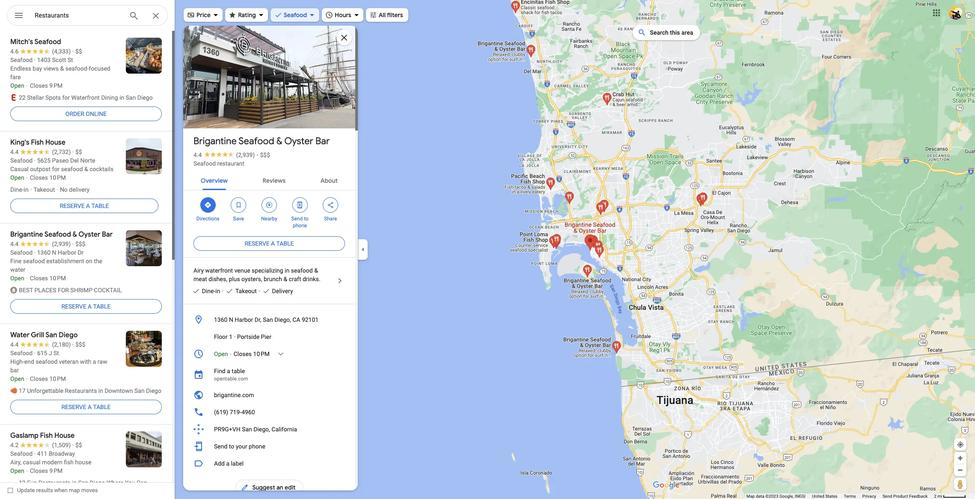 Task type: locate. For each thing, give the bounding box(es) containing it.
airy
[[194, 267, 204, 274]]

footer containing map data ©2023 google, inegi
[[747, 494, 934, 499]]

0 horizontal spatial in
[[215, 288, 220, 295]]

1 horizontal spatial &
[[284, 276, 287, 283]]

label
[[231, 460, 244, 467]]

san inside 1360 n harbor dr, san diego, ca 92101 button
[[263, 316, 273, 323]]

2 vertical spatial seafood
[[194, 160, 216, 167]]

data
[[756, 494, 765, 499]]

send down 
[[291, 216, 303, 222]]

table
[[91, 203, 109, 209], [276, 240, 294, 247], [93, 303, 111, 310], [232, 368, 245, 375], [93, 404, 111, 411]]

brigantine seafood & oyster bar
[[194, 135, 330, 147]]

⋅
[[230, 351, 232, 357]]

0 horizontal spatial &
[[276, 135, 282, 147]]

diego, left "ca"
[[274, 316, 291, 323]]

0 vertical spatial to
[[304, 216, 309, 222]]

area
[[682, 29, 693, 36]]

send for send product feedback
[[883, 494, 892, 499]]

· right "takeout" on the left
[[259, 288, 260, 295]]

reserve a table link
[[10, 196, 158, 216], [194, 233, 345, 254], [10, 296, 162, 317], [10, 397, 162, 417]]

harbor
[[235, 316, 253, 323]]

pr9g+vh san diego, california button
[[183, 421, 355, 438]]

order online
[[65, 110, 107, 117]]

tab list containing overview
[[183, 170, 355, 190]]

1 horizontal spatial san
[[263, 316, 273, 323]]

dishes,
[[209, 276, 227, 283]]

0 horizontal spatial seafood
[[194, 160, 216, 167]]

phone right the your
[[249, 443, 265, 450]]

(619)
[[214, 409, 228, 416]]

in down dishes,
[[215, 288, 220, 295]]

0 vertical spatial &
[[276, 135, 282, 147]]

0 vertical spatial phone
[[293, 223, 307, 229]]

3,882
[[205, 110, 222, 119]]

to left the your
[[229, 443, 234, 450]]

4.4 stars image
[[202, 152, 236, 157]]

1 vertical spatial &
[[314, 267, 318, 274]]

directions
[[196, 216, 220, 222]]

& left the 'oyster'
[[276, 135, 282, 147]]

send to your phone
[[214, 443, 265, 450]]

· right "dine-in"
[[222, 288, 224, 295]]

airy waterfront venue specializing in seafood & meat dishes, plus oysters, brunch & craft drinks.
[[194, 267, 321, 283]]

(619) 719-4960
[[214, 409, 255, 416]]

none field inside restaurants "field"
[[35, 10, 122, 21]]

to inside send to phone
[[304, 216, 309, 222]]

san
[[263, 316, 273, 323], [242, 426, 252, 433]]

0 vertical spatial send
[[291, 216, 303, 222]]

2
[[934, 494, 937, 499]]

google maps element
[[0, 0, 975, 499]]

to left share
[[304, 216, 309, 222]]

brigantine.com link
[[183, 387, 355, 404]]

send inside information for brigantine seafood & oyster bar region
[[214, 443, 227, 450]]

phone inside button
[[249, 443, 265, 450]]

san down 4960
[[242, 426, 252, 433]]

1 vertical spatial to
[[229, 443, 234, 450]]

diego, up send to your phone button
[[254, 426, 270, 433]]

· right 1
[[234, 334, 236, 340]]

tab list inside brigantine seafood & oyster bar main content
[[183, 170, 355, 190]]

0 horizontal spatial san
[[242, 426, 252, 433]]

actions for brigantine seafood & oyster bar region
[[183, 191, 355, 233]]

 search field
[[7, 5, 168, 27]]

·
[[257, 152, 258, 158], [222, 288, 224, 295], [259, 288, 260, 295], [234, 334, 236, 340]]

phone down 
[[293, 223, 307, 229]]

diego,
[[274, 316, 291, 323], [254, 426, 270, 433]]

map data ©2023 google, inegi
[[747, 494, 806, 499]]

dine-
[[202, 288, 215, 295]]

1360 n harbor dr, san diego, ca 92101 button
[[183, 311, 355, 328]]

reviews
[[263, 177, 286, 185]]

terms button
[[844, 494, 856, 499]]

information for brigantine seafood & oyster bar region
[[183, 311, 355, 455]]

n
[[229, 316, 233, 323]]

table inside find a table opentable.com
[[232, 368, 245, 375]]

price button
[[184, 6, 223, 24]]

an
[[277, 484, 283, 492]]

in
[[285, 267, 290, 274], [215, 288, 220, 295]]

& up the drinks.
[[314, 267, 318, 274]]

specializing
[[252, 267, 283, 274]]

0 vertical spatial seafood
[[284, 11, 307, 19]]

0 horizontal spatial phone
[[249, 443, 265, 450]]

share
[[324, 216, 337, 222]]

send to your phone button
[[183, 438, 355, 455]]

0 vertical spatial in
[[285, 267, 290, 274]]

feedback
[[909, 494, 928, 499]]

2 horizontal spatial &
[[314, 267, 318, 274]]

zoom out image
[[957, 467, 964, 474]]

0 horizontal spatial send
[[214, 443, 227, 450]]

1 vertical spatial send
[[214, 443, 227, 450]]

1 horizontal spatial seafood
[[239, 135, 274, 147]]

a inside button
[[226, 460, 229, 467]]

send up add
[[214, 443, 227, 450]]

footer
[[747, 494, 934, 499]]

overview button
[[194, 170, 235, 190]]

1 vertical spatial in
[[215, 288, 220, 295]]

phone inside send to phone
[[293, 223, 307, 229]]


[[265, 200, 273, 210]]

takeout
[[235, 288, 257, 295]]


[[327, 200, 334, 210]]

this
[[670, 29, 680, 36]]

google,
[[780, 494, 794, 499]]

send left product
[[883, 494, 892, 499]]

send for send to your phone
[[214, 443, 227, 450]]

1 horizontal spatial phone
[[293, 223, 307, 229]]

seafood inside button
[[194, 160, 216, 167]]

reserve a table inside reserve a table "link"
[[245, 240, 294, 247]]

3,882 photos button
[[190, 107, 248, 122]]

portside
[[237, 334, 259, 340]]

to for phone
[[304, 216, 309, 222]]

zoom in image
[[957, 455, 964, 462]]

oysters,
[[241, 276, 262, 283]]

0 horizontal spatial to
[[229, 443, 234, 450]]

price: expensive element
[[260, 152, 270, 158]]

brigantine.com
[[214, 392, 254, 399]]

show your location image
[[957, 441, 965, 449]]

pier
[[261, 334, 271, 340]]

tab list
[[183, 170, 355, 190]]

seafood for seafood restaurant
[[194, 160, 216, 167]]

1 vertical spatial san
[[242, 426, 252, 433]]

about button
[[314, 170, 345, 190]]

None field
[[35, 10, 122, 21]]

filters
[[387, 11, 403, 19]]

4960
[[242, 409, 255, 416]]

719-
[[230, 409, 242, 416]]


[[14, 9, 24, 21]]

when
[[54, 487, 68, 494]]

hours image
[[194, 349, 204, 359]]

0 horizontal spatial diego,
[[254, 426, 270, 433]]

reserve inside brigantine seafood & oyster bar main content
[[245, 240, 270, 247]]

add a label button
[[183, 455, 355, 472]]

send product feedback button
[[883, 494, 928, 499]]

to inside button
[[229, 443, 234, 450]]

1 vertical spatial phone
[[249, 443, 265, 450]]

suggest
[[252, 484, 275, 492]]

send for send to phone
[[291, 216, 303, 222]]

(619) 719-4960 button
[[183, 404, 355, 421]]

2 mi button
[[934, 494, 966, 499]]

san right dr,
[[263, 316, 273, 323]]

& left craft
[[284, 276, 287, 283]]

1 horizontal spatial send
[[291, 216, 303, 222]]

2 vertical spatial send
[[883, 494, 892, 499]]

opentable.com
[[214, 376, 248, 382]]

photos
[[224, 110, 245, 119]]

2 horizontal spatial send
[[883, 494, 892, 499]]

1 horizontal spatial to
[[304, 216, 309, 222]]

oyster
[[284, 135, 313, 147]]

edit
[[285, 484, 296, 492]]

plus
[[229, 276, 240, 283]]

inegi
[[795, 494, 806, 499]]

Restaurants field
[[7, 5, 168, 26]]

send inside send to phone
[[291, 216, 303, 222]]

in up craft
[[285, 267, 290, 274]]

a
[[86, 203, 90, 209], [271, 240, 275, 247], [88, 303, 92, 310], [227, 368, 230, 375], [88, 404, 92, 411], [226, 460, 229, 467]]

seafood inside popup button
[[284, 11, 307, 19]]

1360
[[214, 316, 228, 323]]

 button
[[7, 5, 31, 27]]

meat
[[194, 276, 207, 283]]

2,939 reviews element
[[236, 152, 255, 158]]

2 horizontal spatial seafood
[[284, 11, 307, 19]]

united states button
[[812, 494, 838, 499]]

0 vertical spatial san
[[263, 316, 273, 323]]

find
[[214, 368, 226, 375]]

drinks.
[[303, 276, 321, 283]]

&
[[276, 135, 282, 147], [314, 267, 318, 274], [284, 276, 287, 283]]

2 vertical spatial &
[[284, 276, 287, 283]]

serves dine-in group
[[188, 287, 220, 295]]

0 vertical spatial diego,
[[274, 316, 291, 323]]

a inside "link"
[[271, 240, 275, 247]]

1 horizontal spatial in
[[285, 267, 290, 274]]



Task type: describe. For each thing, give the bounding box(es) containing it.
united
[[812, 494, 824, 499]]

ca
[[292, 316, 300, 323]]

1 horizontal spatial diego,
[[274, 316, 291, 323]]

privacy
[[863, 494, 876, 499]]

google account: ben nelson  
(ben.nelson1980@gmail.com) image
[[949, 6, 963, 20]]

order
[[65, 110, 84, 117]]

$$$
[[260, 152, 270, 158]]

10 pm
[[253, 351, 270, 357]]

hours button
[[322, 6, 363, 24]]

mi
[[938, 494, 943, 499]]

table inside "link"
[[276, 240, 294, 247]]

san inside pr9g+vh san diego, california button
[[242, 426, 252, 433]]

1
[[229, 334, 233, 340]]

floor 1 · portside pier
[[214, 334, 271, 340]]

hours
[[335, 11, 351, 19]]

1 vertical spatial seafood
[[239, 135, 274, 147]]

results
[[36, 487, 53, 494]]

map
[[69, 487, 80, 494]]

©2023
[[766, 494, 779, 499]]

search this area
[[650, 29, 693, 36]]

reviews button
[[256, 170, 292, 190]]

overview
[[201, 177, 228, 185]]

online
[[86, 110, 107, 117]]

brigantine
[[194, 135, 237, 147]]

show street view coverage image
[[954, 478, 967, 491]]

a inside find a table opentable.com
[[227, 368, 230, 375]]

order online link
[[10, 104, 162, 124]]

nearby
[[261, 216, 277, 222]]

1 vertical spatial diego,
[[254, 426, 270, 433]]

search this area button
[[633, 25, 700, 40]]

in inside airy waterfront venue specializing in seafood & meat dishes, plus oysters, brunch & craft drinks.
[[285, 267, 290, 274]]

offers takeout group
[[222, 287, 257, 295]]

terms
[[844, 494, 856, 499]]

suggest an edit button
[[236, 477, 303, 498]]

3,882 photos
[[205, 110, 245, 119]]

moves
[[81, 487, 98, 494]]

footer inside "google maps" element
[[747, 494, 934, 499]]

results for restaurants feed
[[0, 31, 175, 499]]

california
[[272, 426, 297, 433]]

dine-in
[[202, 288, 220, 295]]

pr9g+vh
[[214, 426, 240, 433]]

reserve a table link inside brigantine seafood & oyster bar main content
[[194, 233, 345, 254]]

to for your
[[229, 443, 234, 450]]

update
[[17, 487, 35, 494]]

seafood restaurant
[[194, 160, 244, 167]]

photo of brigantine seafood & oyster bar image
[[182, 12, 357, 143]]


[[235, 200, 242, 210]]

waterfront
[[205, 267, 233, 274]]

rating
[[238, 11, 256, 19]]

find a table opentable.com
[[214, 368, 248, 382]]

seafood for seafood
[[284, 11, 307, 19]]

united states
[[812, 494, 838, 499]]

2 mi
[[934, 494, 943, 499]]


[[204, 200, 212, 210]]

92101
[[302, 316, 319, 323]]

price
[[197, 11, 211, 19]]

save
[[233, 216, 244, 222]]

add
[[214, 460, 225, 467]]

show open hours for the week image
[[277, 350, 285, 358]]

· inside the floor 1 · portside pier button
[[234, 334, 236, 340]]

in inside group
[[215, 288, 220, 295]]


[[296, 200, 304, 210]]

privacy button
[[863, 494, 876, 499]]

map
[[747, 494, 755, 499]]

· $$$
[[257, 152, 270, 158]]

all
[[379, 11, 386, 19]]

offers delivery group
[[259, 287, 293, 295]]

· inside offers takeout group
[[222, 288, 224, 295]]

open ⋅ closes 10 pm
[[214, 351, 270, 357]]

closes
[[234, 351, 252, 357]]

restaurant
[[217, 160, 244, 167]]

about
[[321, 177, 338, 185]]

collapse side panel image
[[358, 245, 368, 254]]

product
[[893, 494, 908, 499]]

floor 1 · portside pier button
[[183, 328, 355, 346]]

add a label
[[214, 460, 244, 467]]

1360 n harbor dr, san diego, ca 92101
[[214, 316, 319, 323]]

· left price: expensive element
[[257, 152, 258, 158]]

bar
[[315, 135, 330, 147]]

craft
[[289, 276, 301, 283]]

suggest an edit image
[[241, 484, 249, 492]]

search
[[650, 29, 669, 36]]

your
[[236, 443, 247, 450]]

all filters
[[379, 11, 403, 19]]

states
[[826, 494, 838, 499]]

· inside offers delivery group
[[259, 288, 260, 295]]

Update results when map moves checkbox
[[8, 485, 98, 496]]

floor
[[214, 334, 228, 340]]

brigantine seafood & oyster bar main content
[[182, 12, 358, 498]]

seafood
[[291, 267, 313, 274]]



Task type: vqa. For each thing, say whether or not it's contained in the screenshot.
&
yes



